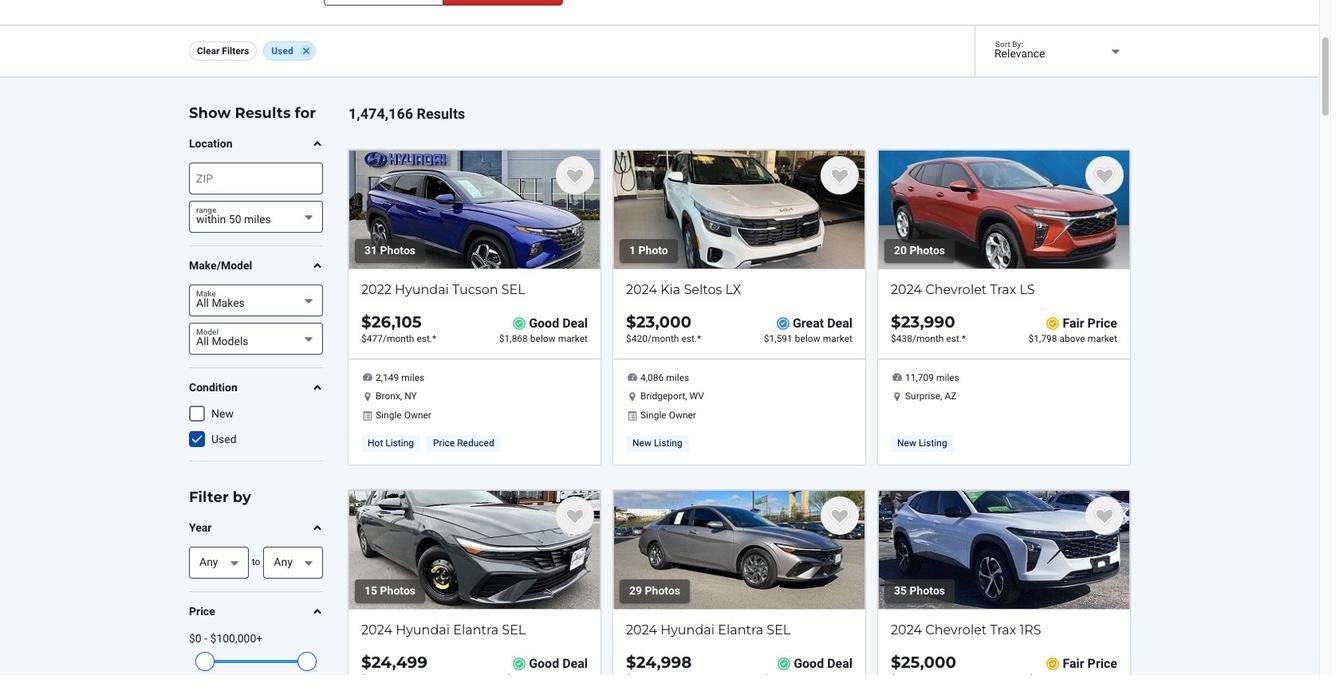 Task type: locate. For each thing, give the bounding box(es) containing it.
2024 left kia
[[626, 283, 658, 298]]

1 vertical spatial trax
[[991, 623, 1017, 638]]

1 vertical spatial fair price
[[1063, 657, 1118, 672]]

$ for $ 24,998
[[626, 654, 637, 673]]

market right $1,868
[[558, 334, 588, 345]]

/month est.* inside $ 26,105 $ 477 /month est.*
[[383, 334, 437, 345]]

photos right 29
[[645, 585, 681, 598]]

2 2024 hyundai elantra sel from the left
[[626, 623, 791, 638]]

fair
[[1063, 316, 1085, 331], [1063, 657, 1085, 672]]

1 horizontal spatial /month est.*
[[648, 334, 702, 345]]

bridgeport
[[641, 391, 686, 403]]

2 , from the left
[[686, 391, 688, 403]]

31
[[365, 245, 378, 257]]

price reduced
[[433, 438, 495, 450]]

0 vertical spatial used
[[272, 46, 293, 57]]

0 horizontal spatial miles
[[402, 373, 425, 384]]

used down new
[[211, 433, 237, 446]]

market for 23,990
[[1088, 334, 1118, 345]]

market for 26,105
[[558, 334, 588, 345]]

surprise
[[906, 391, 941, 403]]

good deal
[[529, 316, 588, 331], [529, 657, 588, 672], [794, 657, 853, 672]]

clear
[[197, 46, 220, 57]]

-
[[204, 633, 208, 646]]

$ 24,998
[[626, 654, 692, 673]]

, left az
[[941, 391, 943, 403]]

0 vertical spatial price
[[1088, 316, 1118, 331]]

new listing
[[633, 438, 683, 450], [898, 438, 948, 450]]

2 horizontal spatial ,
[[941, 391, 943, 403]]

/month est.* inside $ 23,000 $ 420 /month est.*
[[648, 334, 702, 345]]

good
[[529, 316, 560, 331], [529, 657, 560, 672], [794, 657, 825, 672]]

23,000
[[637, 313, 692, 332]]

good for 26,105
[[529, 316, 560, 331]]

$
[[362, 313, 372, 332], [626, 313, 637, 332], [891, 313, 902, 332], [362, 334, 367, 345], [626, 334, 632, 345], [891, 334, 897, 345], [362, 654, 372, 673], [626, 654, 637, 673], [891, 654, 902, 673]]

below right $1,868
[[531, 334, 556, 345]]

2 fair price from the top
[[1063, 657, 1118, 672]]

trax for 25,000
[[991, 623, 1017, 638]]

1 miles from the left
[[402, 373, 425, 384]]

1 fair price from the top
[[1063, 316, 1118, 331]]

new listing down bridgeport
[[633, 438, 683, 450]]

1 vertical spatial chevrolet
[[926, 623, 988, 638]]

new listing down surprise
[[898, 438, 948, 450]]

below down the great
[[796, 334, 821, 345]]

miles for 23,990
[[937, 373, 960, 384]]

20 photos
[[895, 245, 946, 257]]

2024 for 23,000
[[626, 283, 658, 298]]

single owner
[[376, 411, 432, 422], [641, 411, 697, 422]]

fair for 25,000
[[1063, 657, 1085, 672]]

used right filters
[[272, 46, 293, 57]]

26,105
[[372, 313, 422, 332]]

2024 for 24,499
[[362, 623, 393, 638]]

1 chevrolet from the top
[[926, 283, 988, 298]]

11,709 miles
[[906, 373, 960, 384]]

2 trax from the top
[[991, 623, 1017, 638]]

0 horizontal spatial owner
[[404, 411, 432, 422]]

price
[[1088, 316, 1118, 331], [189, 606, 215, 619], [1088, 657, 1118, 672]]

photos right 31
[[380, 245, 416, 257]]

1 single from the left
[[376, 411, 402, 422]]

filter by
[[189, 489, 251, 507]]

0 horizontal spatial used
[[211, 433, 237, 446]]

2 owner from the left
[[669, 411, 697, 422]]

new
[[211, 408, 234, 421]]

31 photos
[[365, 245, 416, 257]]

chevrolet up 25,000
[[926, 623, 988, 638]]

3 /month est.* from the left
[[913, 334, 967, 345]]

2024 hyundai elantra image for 24,998
[[614, 491, 866, 610]]

1 horizontal spatial 2024 hyundai elantra sel
[[626, 623, 791, 638]]

4,086
[[641, 373, 664, 384]]

438
[[897, 334, 913, 345]]

owner down "ny"
[[404, 411, 432, 422]]

2 single owner from the left
[[641, 411, 697, 422]]

1 elantra from the left
[[453, 623, 499, 638]]

2024 hyundai elantra sel up 24,998
[[626, 623, 791, 638]]

single
[[376, 411, 402, 422], [641, 411, 667, 422]]

Zip Code text field
[[324, 0, 444, 6]]

trax left 1rs
[[991, 623, 1017, 638]]

lx
[[726, 283, 742, 298]]

deal for 23,000
[[828, 316, 853, 331]]

1 horizontal spatial below
[[796, 334, 821, 345]]

0 horizontal spatial results
[[235, 105, 291, 122]]

price for 25,000
[[1088, 657, 1118, 672]]

trax for 23,990
[[991, 283, 1017, 298]]

1 horizontal spatial used
[[272, 46, 293, 57]]

hyundai up 26,105
[[395, 283, 449, 298]]

2024 chevrolet trax 1rs
[[891, 623, 1042, 638]]

2 /month est.* from the left
[[648, 334, 702, 345]]

2024 hyundai elantra sel for $ 24,499
[[362, 623, 526, 638]]

single owner down "ny"
[[376, 411, 432, 422]]

trax left ls
[[991, 283, 1017, 298]]

photos right 15
[[380, 585, 416, 598]]

3 , from the left
[[941, 391, 943, 403]]

1 horizontal spatial ,
[[686, 391, 688, 403]]

1 horizontal spatial single owner
[[641, 411, 697, 422]]

below
[[531, 334, 556, 345], [796, 334, 821, 345]]

hyundai for 24,998
[[661, 623, 715, 638]]

2 fair from the top
[[1063, 657, 1085, 672]]

1 trax from the top
[[991, 283, 1017, 298]]

1 photo
[[630, 245, 669, 257]]

good deal for 26,105
[[529, 316, 588, 331]]

0 horizontal spatial ,
[[400, 391, 402, 403]]

bronx , ny
[[376, 391, 417, 403]]

, left wv
[[686, 391, 688, 403]]

/month est.* down 23,000
[[648, 334, 702, 345]]

photos
[[380, 245, 416, 257], [910, 245, 946, 257], [380, 585, 416, 598], [645, 585, 681, 598], [910, 585, 946, 598]]

0 vertical spatial trax
[[991, 283, 1017, 298]]

tucson
[[453, 283, 498, 298]]

2024 for 23,990
[[891, 283, 923, 298]]

$1,591
[[764, 334, 793, 345]]

deal
[[563, 316, 588, 331], [828, 316, 853, 331], [563, 657, 588, 672], [828, 657, 853, 672]]

2024 hyundai elantra sel up 24,499
[[362, 623, 526, 638]]

2022 hyundai tucson sel
[[362, 283, 526, 298]]

used
[[272, 46, 293, 57], [211, 433, 237, 446]]

/month est.* for 26,105
[[383, 334, 437, 345]]

clear filters
[[197, 46, 249, 57]]

sel
[[502, 283, 526, 298], [502, 623, 526, 638], [767, 623, 791, 638]]

0 horizontal spatial elantra
[[453, 623, 499, 638]]

hyundai up 24,499
[[396, 623, 450, 638]]

1 horizontal spatial single
[[641, 411, 667, 422]]

20
[[895, 245, 907, 257]]

2 horizontal spatial /month est.*
[[913, 334, 967, 345]]

1 horizontal spatial miles
[[667, 373, 690, 384]]

1 vertical spatial 2024 chevrolet trax image
[[879, 491, 1131, 610]]

miles up "ny"
[[402, 373, 425, 384]]

1 owner from the left
[[404, 411, 432, 422]]

used button
[[264, 42, 316, 61]]

0 vertical spatial fair
[[1063, 316, 1085, 331]]

15
[[365, 585, 378, 598]]

owner down bridgeport , wv
[[669, 411, 697, 422]]

0 vertical spatial 2024 chevrolet trax image
[[879, 150, 1131, 270]]

2 elantra from the left
[[718, 623, 764, 638]]

$1,868 below market
[[499, 334, 588, 345]]

photos for 25,000
[[910, 585, 946, 598]]

$ for $ 25,000
[[891, 654, 902, 673]]

3 market from the left
[[1088, 334, 1118, 345]]

1,474,166 results
[[349, 105, 465, 122]]

single for 26,105
[[376, 411, 402, 422]]

photos right 20
[[910, 245, 946, 257]]

0 horizontal spatial below
[[531, 334, 556, 345]]

2 horizontal spatial market
[[1088, 334, 1118, 345]]

11,709
[[906, 373, 935, 384]]

1 fair from the top
[[1063, 316, 1085, 331]]

1 vertical spatial fair
[[1063, 657, 1085, 672]]

$0
[[189, 633, 202, 646]]

2 2024 hyundai elantra image from the left
[[614, 491, 866, 610]]

1 vertical spatial price
[[189, 606, 215, 619]]

fair price
[[1063, 316, 1118, 331], [1063, 657, 1118, 672]]

show
[[189, 105, 231, 122]]

1 single owner from the left
[[376, 411, 432, 422]]

1 horizontal spatial owner
[[669, 411, 697, 422]]

hyundai for 26,105
[[395, 283, 449, 298]]

0 horizontal spatial single owner
[[376, 411, 432, 422]]

results
[[235, 105, 291, 122], [417, 105, 465, 122]]

1 horizontal spatial elantra
[[718, 623, 764, 638]]

, for 23,990
[[941, 391, 943, 403]]

2 horizontal spatial miles
[[937, 373, 960, 384]]

single down bronx
[[376, 411, 402, 422]]

market
[[558, 334, 588, 345], [823, 334, 853, 345], [1088, 334, 1118, 345]]

deal for 24,499
[[563, 657, 588, 672]]

1 new listing from the left
[[633, 438, 683, 450]]

market down great deal
[[823, 334, 853, 345]]

2 2024 chevrolet trax image from the top
[[879, 491, 1131, 610]]

great
[[793, 316, 825, 331]]

1 horizontal spatial 2024 hyundai elantra image
[[614, 491, 866, 610]]

3 miles from the left
[[937, 373, 960, 384]]

sel for 24,998
[[767, 623, 791, 638]]

0 horizontal spatial market
[[558, 334, 588, 345]]

1 horizontal spatial market
[[823, 334, 853, 345]]

owner
[[404, 411, 432, 422], [669, 411, 697, 422]]

1 market from the left
[[558, 334, 588, 345]]

2024 up 23,990
[[891, 283, 923, 298]]

used inside button
[[272, 46, 293, 57]]

2024 hyundai elantra image
[[349, 491, 601, 610], [614, 491, 866, 610]]

2 market from the left
[[823, 334, 853, 345]]

1 /month est.* from the left
[[383, 334, 437, 345]]

2024 hyundai elantra sel for $ 24,998
[[626, 623, 791, 638]]

1 horizontal spatial new listing
[[898, 438, 948, 450]]

2024 up $ 24,499
[[362, 623, 393, 638]]

0 vertical spatial chevrolet
[[926, 283, 988, 298]]

elantra for 24,998
[[718, 623, 764, 638]]

owner for 26,105
[[404, 411, 432, 422]]

2024 up $ 24,998
[[626, 623, 658, 638]]

1 horizontal spatial results
[[417, 105, 465, 122]]

15 photos
[[365, 585, 416, 598]]

photos right 35
[[910, 585, 946, 598]]

29
[[630, 585, 643, 598]]

$1,868
[[499, 334, 528, 345]]

24,998
[[637, 654, 692, 673]]

1 below from the left
[[531, 334, 556, 345]]

1 2024 chevrolet trax image from the top
[[879, 150, 1131, 270]]

/month est.* down 26,105
[[383, 334, 437, 345]]

23,990
[[902, 313, 956, 332]]

1rs
[[1020, 623, 1042, 638]]

results right 1,474,166
[[417, 105, 465, 122]]

hyundai
[[395, 283, 449, 298], [396, 623, 450, 638], [661, 623, 715, 638]]

hyundai up 24,998
[[661, 623, 715, 638]]

miles up bridgeport , wv
[[667, 373, 690, 384]]

market right above
[[1088, 334, 1118, 345]]

1 vertical spatial used
[[211, 433, 237, 446]]

2024
[[626, 283, 658, 298], [891, 283, 923, 298], [362, 623, 393, 638], [626, 623, 658, 638], [891, 623, 923, 638]]

2024 chevrolet trax image
[[879, 150, 1131, 270], [879, 491, 1131, 610]]

above
[[1060, 334, 1086, 345]]

, left "ny"
[[400, 391, 402, 403]]

,
[[400, 391, 402, 403], [686, 391, 688, 403], [941, 391, 943, 403]]

wv
[[690, 391, 705, 403]]

good deal for 24,499
[[529, 657, 588, 672]]

1 2024 hyundai elantra image from the left
[[349, 491, 601, 610]]

1 , from the left
[[400, 391, 402, 403]]

0 horizontal spatial single
[[376, 411, 402, 422]]

single for 23,000
[[641, 411, 667, 422]]

results left for
[[235, 105, 291, 122]]

chevrolet up 23,990
[[926, 283, 988, 298]]

2024 hyundai elantra sel
[[362, 623, 526, 638], [626, 623, 791, 638]]

single owner for 23,000
[[641, 411, 697, 422]]

miles up az
[[937, 373, 960, 384]]

$0 - $100,000+
[[189, 633, 263, 646]]

2024 up '$ 25,000'
[[891, 623, 923, 638]]

0 horizontal spatial 2024 hyundai elantra sel
[[362, 623, 526, 638]]

/month est.* down 23,990
[[913, 334, 967, 345]]

2 vertical spatial price
[[1088, 657, 1118, 672]]

chevrolet
[[926, 283, 988, 298], [926, 623, 988, 638]]

$1,798
[[1029, 334, 1058, 345]]

results for show
[[235, 105, 291, 122]]

1 2024 hyundai elantra sel from the left
[[362, 623, 526, 638]]

single down bridgeport
[[641, 411, 667, 422]]

0 horizontal spatial 2024 hyundai elantra image
[[349, 491, 601, 610]]

single owner down bridgeport , wv
[[641, 411, 697, 422]]

price for 23,990
[[1088, 316, 1118, 331]]

2 chevrolet from the top
[[926, 623, 988, 638]]

2 single from the left
[[641, 411, 667, 422]]

0 horizontal spatial /month est.*
[[383, 334, 437, 345]]

2 miles from the left
[[667, 373, 690, 384]]

0 vertical spatial fair price
[[1063, 316, 1118, 331]]

miles
[[402, 373, 425, 384], [667, 373, 690, 384], [937, 373, 960, 384]]

2 below from the left
[[796, 334, 821, 345]]

/month est.*
[[383, 334, 437, 345], [648, 334, 702, 345], [913, 334, 967, 345]]

/month est.* inside $ 23,990 $ 438 /month est.*
[[913, 334, 967, 345]]

0 horizontal spatial new listing
[[633, 438, 683, 450]]



Task type: vqa. For each thing, say whether or not it's contained in the screenshot.
the bottommost 'in'
no



Task type: describe. For each thing, give the bounding box(es) containing it.
photos for 24,998
[[645, 585, 681, 598]]

ZIP text field
[[189, 163, 323, 195]]

$ 23,000 $ 420 /month est.*
[[626, 313, 702, 345]]

$1,591 below market
[[764, 334, 853, 345]]

clear filters button
[[189, 42, 257, 61]]

hyundai for 24,499
[[396, 623, 450, 638]]

35
[[895, 585, 907, 598]]

single owner for 26,105
[[376, 411, 432, 422]]

results for 1,474,166
[[417, 105, 465, 122]]

good for 24,499
[[529, 657, 560, 672]]

$ 25,000
[[891, 654, 957, 673]]

2022
[[362, 283, 392, 298]]

photo
[[639, 245, 669, 257]]

$ for $ 23,000 $ 420 /month est.*
[[626, 313, 637, 332]]

photos for 26,105
[[380, 245, 416, 257]]

deal for 24,998
[[828, 657, 853, 672]]

1
[[630, 245, 636, 257]]

make/model
[[189, 260, 252, 272]]

condition
[[189, 382, 238, 394]]

$ for $ 24,499
[[362, 654, 372, 673]]

/month est.* for 23,990
[[913, 334, 967, 345]]

below for 23,000
[[796, 334, 821, 345]]

fair for 23,990
[[1063, 316, 1085, 331]]

25,000
[[902, 654, 957, 673]]

show results for
[[189, 105, 316, 122]]

2024 for 25,000
[[891, 623, 923, 638]]

, for 26,105
[[400, 391, 402, 403]]

by
[[233, 489, 251, 507]]

fair price for 25,000
[[1063, 657, 1118, 672]]

hot listing
[[368, 438, 414, 450]]

kia
[[661, 283, 681, 298]]

elantra for 24,499
[[453, 623, 499, 638]]

$ 26,105 $ 477 /month est.*
[[362, 313, 437, 345]]

chevrolet for 25,000
[[926, 623, 988, 638]]

2024 kia seltos image
[[614, 150, 866, 270]]

29 photos
[[630, 585, 681, 598]]

filters
[[222, 46, 249, 57]]

2024 kia seltos lx
[[626, 283, 742, 298]]

photos for 23,990
[[910, 245, 946, 257]]

bronx
[[376, 391, 400, 403]]

$ for $ 26,105 $ 477 /month est.*
[[362, 313, 372, 332]]

$ for $ 23,990 $ 438 /month est.*
[[891, 313, 902, 332]]

market for 23,000
[[823, 334, 853, 345]]

miles for 26,105
[[402, 373, 425, 384]]

2 new listing from the left
[[898, 438, 948, 450]]

24,499
[[372, 654, 428, 673]]

below for 26,105
[[531, 334, 556, 345]]

ny
[[405, 391, 417, 403]]

for
[[295, 105, 316, 122]]

477
[[367, 334, 383, 345]]

good for 24,998
[[794, 657, 825, 672]]

good deal for 24,998
[[794, 657, 853, 672]]

deal for 26,105
[[563, 316, 588, 331]]

chevrolet for 23,990
[[926, 283, 988, 298]]

seltos
[[684, 283, 723, 298]]

2024 chevrolet trax image for 25,000
[[879, 491, 1131, 610]]

surprise , az
[[906, 391, 957, 403]]

$100,000+
[[210, 633, 263, 646]]

great deal
[[793, 316, 853, 331]]

2024 chevrolet trax ls
[[891, 283, 1036, 298]]

sel for 24,499
[[502, 623, 526, 638]]

2,149
[[376, 373, 399, 384]]

$ 24,499
[[362, 654, 428, 673]]

photos for 24,499
[[380, 585, 416, 598]]

/month est.* for 23,000
[[648, 334, 702, 345]]

2024 chevrolet trax image for 23,990
[[879, 150, 1131, 270]]

to
[[252, 557, 260, 569]]

420
[[632, 334, 648, 345]]

2022 hyundai tucson image
[[349, 150, 601, 270]]

bridgeport , wv
[[641, 391, 705, 403]]

1,474,166
[[349, 105, 413, 122]]

ls
[[1020, 283, 1036, 298]]

2024 hyundai elantra image for 24,499
[[349, 491, 601, 610]]

miles for 23,000
[[667, 373, 690, 384]]

owner for 23,000
[[669, 411, 697, 422]]

, for 23,000
[[686, 391, 688, 403]]

35 photos
[[895, 585, 946, 598]]

2,149 miles
[[376, 373, 425, 384]]

filter
[[189, 489, 229, 507]]

location
[[189, 137, 233, 150]]

az
[[945, 391, 957, 403]]

year
[[189, 522, 212, 535]]

4,086 miles
[[641, 373, 690, 384]]

2024 for 24,998
[[626, 623, 658, 638]]

fair price for 23,990
[[1063, 316, 1118, 331]]

$ 23,990 $ 438 /month est.*
[[891, 313, 967, 345]]

$1,798 above market
[[1029, 334, 1118, 345]]

sel for 26,105
[[502, 283, 526, 298]]



